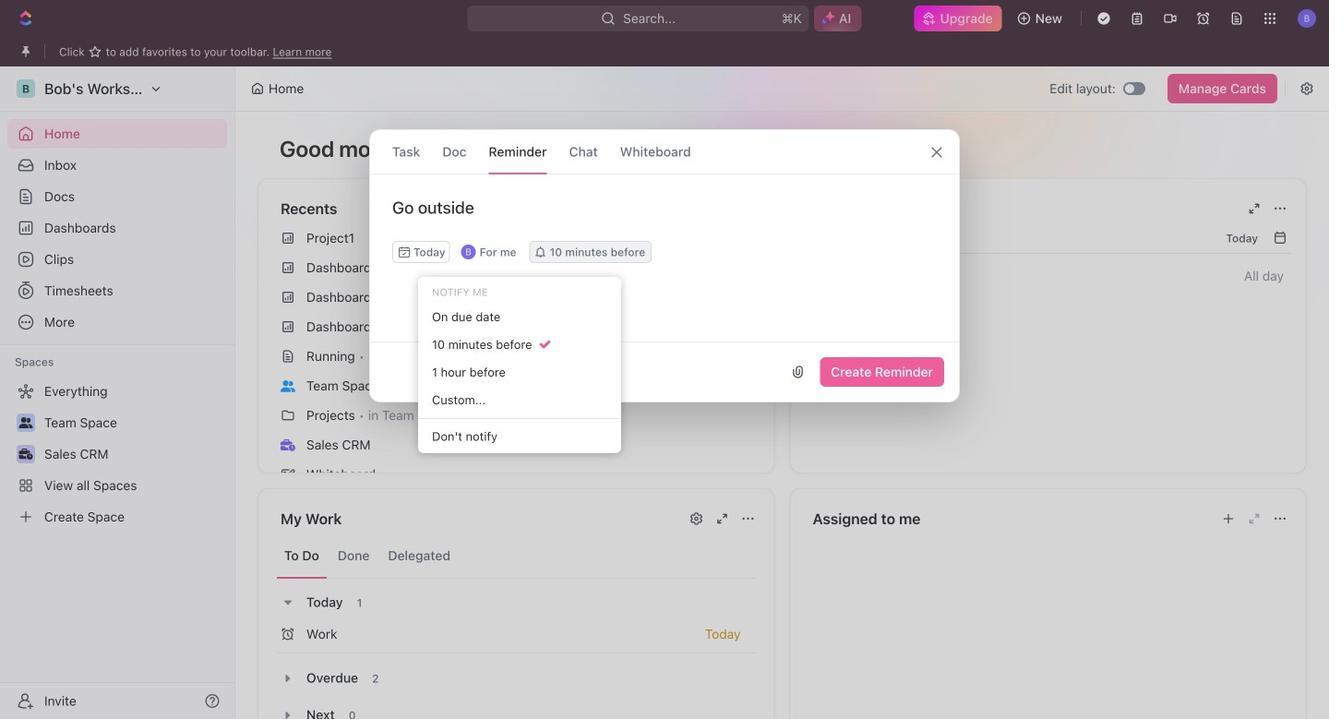 Task type: locate. For each thing, give the bounding box(es) containing it.
business time image
[[281, 439, 295, 451]]

tree
[[7, 377, 227, 532]]

dialog
[[369, 129, 960, 403]]

tab list
[[277, 534, 756, 579]]

sidebar navigation
[[0, 66, 235, 719]]



Task type: vqa. For each thing, say whether or not it's contained in the screenshot.
"tab list"
yes



Task type: describe. For each thing, give the bounding box(es) containing it.
tree inside sidebar navigation
[[7, 377, 227, 532]]

Reminder na﻿me or type '/' for commands text field
[[370, 197, 959, 241]]

user group image
[[281, 380, 295, 392]]



